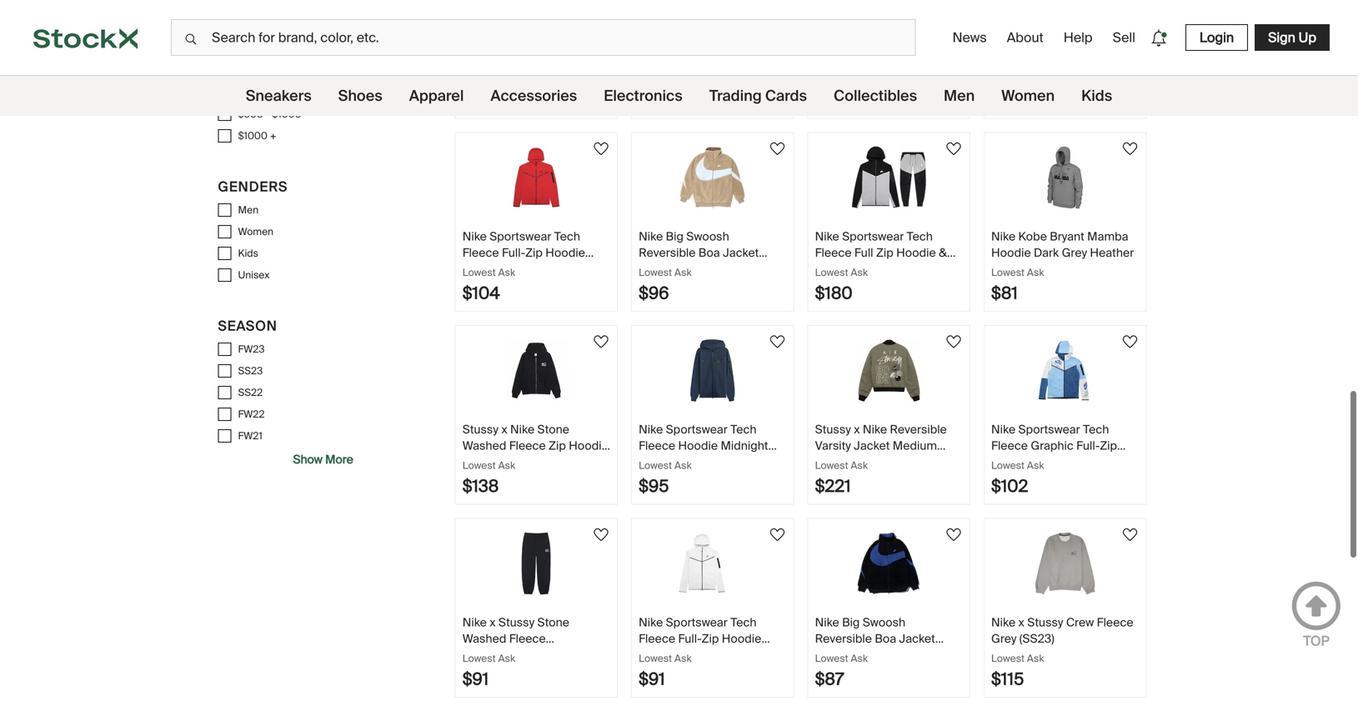 Task type: locate. For each thing, give the bounding box(es) containing it.
kids link
[[1082, 76, 1113, 116]]

ask for nike sportswear tech fleece full-zip hoodie phantom black
[[675, 652, 692, 665]]

heather/white up trading
[[667, 68, 747, 83]]

1 horizontal spatial $250
[[270, 64, 294, 77]]

women up 'unisex'
[[238, 225, 274, 238]]

x up chalet
[[490, 36, 496, 51]]

big inside nike big swoosh reversible boa jacket (asia sizing) hemp white
[[666, 229, 684, 244]]

1 vertical spatial heather/white
[[844, 277, 923, 293]]

nike left "kobe"
[[992, 229, 1016, 244]]

hoodie inside nike sportswear tech fleece full-zip hoodie phantom black
[[722, 631, 762, 647]]

black inside nike x stussy stone washed fleece sweatpants (fw23) black
[[569, 647, 599, 663]]

1 pant from the left
[[531, 52, 556, 67]]

x up sweatpants
[[490, 615, 496, 631]]

lowest inside lowest ask $61
[[992, 73, 1025, 86]]

fw22
[[238, 408, 265, 421]]

0 vertical spatial $100
[[265, 43, 288, 55]]

1 horizontal spatial $100
[[265, 43, 288, 55]]

0 vertical spatial women
[[1002, 86, 1055, 106]]

fleece up lowest ask $102
[[992, 438, 1028, 454]]

red
[[519, 261, 541, 276]]

washed up sweatpants
[[463, 631, 507, 647]]

0 horizontal spatial swoosh
[[687, 229, 730, 244]]

fleece up men link at top right
[[923, 36, 960, 51]]

washed
[[463, 438, 507, 454], [463, 631, 507, 647]]

dark up marine/blue/white
[[1034, 454, 1059, 470]]

nike for nike sportswear tech fleece full-zip hoodie phantom black
[[639, 615, 663, 631]]

x for hem
[[842, 36, 849, 51]]

1 horizontal spatial $500
[[271, 86, 297, 99]]

ss23
[[238, 364, 263, 377]]

nike inside nike sportswear tech fleece graphic full-zip hoodie dark marine/blue/white
[[992, 422, 1016, 437]]

0 horizontal spatial lowest ask $91
[[463, 652, 516, 690]]

1 vertical spatial kids
[[238, 247, 258, 260]]

cards
[[766, 86, 807, 106]]

tech up collectibles link
[[894, 36, 921, 51]]

1 vertical spatial boa
[[875, 631, 897, 647]]

pant right hem
[[877, 52, 902, 67]]

nike for nike x stussy crew fleece grey (ss23) lowest ask $115
[[992, 615, 1016, 631]]

reversible inside nike big swoosh reversible boa jacket (asia sizing) black game royale
[[815, 631, 872, 647]]

tech inside nike sportswear tech fleece joggers black/dark grey heather/white
[[731, 36, 757, 51]]

nike right news
[[992, 36, 1016, 51]]

tech for $104
[[554, 229, 581, 244]]

lowest
[[463, 73, 496, 86], [639, 73, 672, 86], [815, 73, 849, 86], [992, 73, 1025, 86], [463, 266, 496, 279], [639, 266, 672, 279], [815, 266, 849, 279], [992, 266, 1025, 279], [463, 459, 496, 472], [639, 459, 672, 472], [815, 459, 849, 472], [992, 459, 1025, 472], [463, 652, 496, 665], [639, 652, 672, 665], [815, 652, 849, 665], [992, 652, 1025, 665]]

nike for nike x stussy stone washed fleece sweatpants (fw23) black
[[463, 615, 487, 631]]

boa
[[699, 245, 720, 260], [875, 631, 897, 647]]

1 vertical spatial black/dark
[[884, 261, 944, 276]]

x for medium
[[854, 422, 860, 437]]

nike up navy/black in the bottom of the page
[[639, 422, 663, 437]]

0 vertical spatial joggers
[[678, 52, 723, 67]]

0 vertical spatial washed
[[463, 438, 507, 454]]

2 stone from the top
[[538, 615, 570, 631]]

1 horizontal spatial men
[[944, 86, 975, 106]]

1 horizontal spatial nocta
[[851, 36, 892, 51]]

varsity
[[815, 438, 851, 454]]

1 horizontal spatial black/dark
[[884, 261, 944, 276]]

1 horizontal spatial boa
[[875, 631, 897, 647]]

stussy inside stussy x nike reversible varsity jacket medium olive/bright mandarin
[[815, 422, 851, 437]]

unisex
[[238, 269, 270, 282]]

nike sportswear tech fleece hoodie midnight navy/black
[[639, 422, 769, 470]]

$250 down $100 - $250
[[238, 86, 263, 99]]

nike up sweatpants
[[463, 615, 487, 631]]

2 vertical spatial reversible
[[815, 631, 872, 647]]

about link
[[1001, 22, 1051, 53]]

black left game
[[883, 647, 913, 663]]

zip down the nike sportswear tech fleece full-zip hoodie phantom black image
[[702, 631, 719, 647]]

(asia up royale
[[815, 647, 842, 663]]

nocta for $153
[[499, 36, 539, 51]]

swoosh up hemp
[[687, 229, 730, 244]]

1 vertical spatial $1000
[[238, 129, 268, 142]]

full- up the black/black
[[1031, 52, 1055, 67]]

black/black
[[992, 68, 1056, 83]]

1 vertical spatial big
[[842, 615, 860, 631]]

jacket up white
[[723, 245, 759, 260]]

sizing) left hemp
[[668, 261, 704, 276]]

joggers up product category switcher element
[[678, 52, 723, 67]]

0 horizontal spatial $100
[[238, 64, 261, 77]]

women down the black/black
[[1002, 86, 1055, 106]]

fleece inside nike sportswear tech fleece joggers black/dark grey heather/white
[[639, 52, 676, 67]]

big up lowest ask $96
[[666, 229, 684, 244]]

men down genders
[[238, 204, 259, 216]]

nike sportswear tech fleece graphic full-zip hoodie dark marine/blue/white
[[992, 422, 1118, 486]]

0 vertical spatial sizing)
[[668, 261, 704, 276]]

lowest inside nike kobe bryant mamba hoodie dark grey heather lowest ask $81
[[992, 266, 1025, 279]]

nike up university
[[463, 229, 487, 244]]

lowest ask $102
[[992, 459, 1045, 497]]

nike
[[463, 36, 487, 51], [639, 36, 663, 51], [815, 36, 840, 51], [992, 36, 1016, 51], [463, 229, 487, 244], [639, 229, 663, 244], [815, 229, 840, 244], [992, 229, 1016, 244], [510, 422, 535, 437], [639, 422, 663, 437], [863, 422, 887, 437], [992, 422, 1016, 437], [463, 615, 487, 631], [639, 615, 663, 631], [815, 615, 840, 631], [992, 615, 1016, 631]]

$500
[[271, 86, 297, 99], [238, 108, 263, 121]]

reversible up lowest ask $96
[[639, 245, 696, 260]]

1 vertical spatial $250
[[238, 86, 263, 99]]

tech for $91
[[731, 615, 757, 631]]

tech up midnight
[[731, 422, 757, 437]]

lowest for stussy x nike reversible varsity jacket medium olive/bright mandarin
[[815, 459, 849, 472]]

under
[[238, 21, 267, 34]]

stussy x nike reversible varsity jacket medium olive/bright mandarin
[[815, 422, 947, 470]]

fleece up phantom
[[639, 631, 676, 647]]

1 horizontal spatial $1000
[[272, 108, 302, 121]]

$50 - $100
[[238, 43, 288, 55]]

stussy up the (ss23)
[[1028, 615, 1064, 631]]

tech for $180
[[907, 229, 933, 244]]

men
[[944, 86, 975, 106], [238, 204, 259, 216]]

1 horizontal spatial big
[[842, 615, 860, 631]]

x inside nike x stussy stone washed fleece sweatpants (fw23) black
[[490, 615, 496, 631]]

2 horizontal spatial reversible
[[890, 422, 947, 437]]

nike inside nike sportswear tech fleece joggers black/dark grey heather/white
[[639, 36, 663, 51]]

0 horizontal spatial women
[[238, 225, 274, 238]]

x for pant
[[490, 36, 496, 51]]

swoosh down nike big swoosh reversible boa jacket (asia sizing) black game royale image
[[863, 615, 906, 631]]

0 vertical spatial $50
[[269, 21, 288, 34]]

big up lowest ask $87
[[842, 615, 860, 631]]

$102
[[992, 476, 1029, 497]]

0 vertical spatial men
[[944, 86, 975, 106]]

swoosh
[[687, 229, 730, 244], [863, 615, 906, 631]]

reversible up medium in the right bottom of the page
[[890, 422, 947, 437]]

product category switcher element
[[0, 76, 1359, 116]]

electronics
[[604, 86, 683, 106]]

sportswear for $102
[[1019, 422, 1081, 437]]

$500 up $500 - $1000
[[271, 86, 297, 99]]

news
[[953, 29, 987, 46]]

1 horizontal spatial jacket
[[854, 438, 890, 454]]

black right phantom
[[691, 647, 721, 663]]

2 pant from the left
[[877, 52, 902, 67]]

stussy x nike stone washed fleece zip hoodie black
[[463, 422, 609, 470]]

black inside nike big swoosh reversible boa jacket (asia sizing) black game royale
[[883, 647, 913, 663]]

$250 - $500
[[238, 86, 297, 99]]

- for $500
[[266, 108, 270, 121]]

nike sportswear kids' tech fleece full-zip hoodie black/black
[[992, 36, 1138, 83]]

dark inside nike sportswear tech fleece graphic full-zip hoodie dark marine/blue/white
[[1034, 454, 1059, 470]]

zip right graphic
[[1100, 438, 1118, 454]]

0 vertical spatial black/dark
[[726, 52, 786, 67]]

$250
[[270, 64, 294, 77], [238, 86, 263, 99]]

0 vertical spatial $500
[[271, 86, 297, 99]]

(asia for $96
[[639, 261, 665, 276]]

x inside stussy x nike reversible varsity jacket medium olive/bright mandarin
[[854, 422, 860, 437]]

stone up the (fw23)
[[538, 615, 570, 631]]

stussy x nike stone washed fleece zip hoodie black image
[[478, 339, 595, 402]]

0 horizontal spatial pant
[[531, 52, 556, 67]]

1 horizontal spatial (asia
[[815, 647, 842, 663]]

-
[[259, 43, 263, 55], [263, 64, 267, 77], [265, 86, 269, 99], [266, 108, 270, 121]]

0 vertical spatial $250
[[270, 64, 294, 77]]

hoodie inside nike sportswear tech fleece full zip hoodie & joggers set black/dark grey heather/white
[[897, 245, 936, 260]]

0 horizontal spatial reversible
[[639, 245, 696, 260]]

1 $91 from the left
[[463, 669, 489, 690]]

reversible inside nike big swoosh reversible boa jacket (asia sizing) hemp white
[[639, 245, 696, 260]]

stussy up sweatpants
[[499, 615, 535, 631]]

$50 right under
[[269, 21, 288, 34]]

university
[[463, 261, 516, 276]]

black inside nike sportswear tech fleece full-zip hoodie phantom black
[[691, 647, 721, 663]]

nike up royale
[[815, 615, 840, 631]]

heather/white inside nike sportswear tech fleece joggers black/dark grey heather/white
[[667, 68, 747, 83]]

tech inside nike sportswear tech fleece hoodie midnight navy/black
[[731, 422, 757, 437]]

fleece up lowest ask $138
[[509, 438, 546, 454]]

nike up olive/bright
[[863, 422, 887, 437]]

sizing) inside nike big swoosh reversible boa jacket (asia sizing) hemp white
[[668, 261, 704, 276]]

0 vertical spatial swoosh
[[687, 229, 730, 244]]

- down sneakers
[[266, 108, 270, 121]]

fleece up the (fw23)
[[509, 631, 546, 647]]

lowest ask $138
[[463, 459, 516, 497]]

olive/bright
[[815, 454, 880, 470]]

$100 up $100 - $250
[[265, 43, 288, 55]]

nike x stussy stone washed fleece sweatpants (fw23) black image
[[478, 533, 595, 595]]

$50 down under
[[238, 43, 257, 55]]

black for nike big swoosh reversible boa jacket (asia sizing) black game royale
[[883, 647, 913, 663]]

0 vertical spatial jacket
[[723, 245, 759, 260]]

lowest inside lowest ask $102
[[992, 459, 1025, 472]]

jacket inside nike big swoosh reversible boa jacket (asia sizing) black game royale
[[900, 631, 936, 647]]

nike x nocta tech fleece open hem pant black lowest ask $152
[[815, 36, 960, 111]]

heather/white inside nike sportswear tech fleece full zip hoodie & joggers set black/dark grey heather/white
[[844, 277, 923, 293]]

stone for $138
[[538, 422, 570, 437]]

sportswear inside nike sportswear tech fleece joggers black/dark grey heather/white
[[666, 36, 728, 51]]

nike kobe bryant mamba hoodie dark grey heather lowest ask $81
[[992, 229, 1135, 304]]

nike up chalet
[[463, 36, 487, 51]]

2 vertical spatial dark
[[1034, 454, 1059, 470]]

nike up lowest ask $96
[[639, 229, 663, 244]]

nike up lowest ask $138
[[510, 422, 535, 437]]

0 horizontal spatial heather/white
[[667, 68, 747, 83]]

hoodie inside nike sportswear tech fleece graphic full-zip hoodie dark marine/blue/white
[[992, 454, 1031, 470]]

- for $50
[[259, 43, 263, 55]]

pant down women's
[[531, 52, 556, 67]]

x inside nike x nocta tech fleece open hem pant black lowest ask $152
[[842, 36, 849, 51]]

jacket for $96
[[723, 245, 759, 260]]

0 horizontal spatial $500
[[238, 108, 263, 121]]

sneakers link
[[246, 76, 312, 116]]

nocta up hem
[[851, 36, 892, 51]]

tech right kids' at right
[[1112, 36, 1138, 51]]

1 horizontal spatial lowest ask $91
[[639, 652, 692, 690]]

$100 down $50 - $100
[[238, 64, 261, 77]]

ask inside lowest ask $71
[[675, 73, 692, 86]]

1 horizontal spatial $91
[[639, 669, 665, 690]]

nike inside nike sportswear tech fleece full-zip hoodie phantom black
[[639, 615, 663, 631]]

back to top image
[[1292, 581, 1342, 631]]

0 vertical spatial heather/white
[[667, 68, 747, 83]]

ask for nike sportswear tech fleece graphic full-zip hoodie dark marine/blue/white
[[1028, 459, 1045, 472]]

$1000 left the +
[[238, 129, 268, 142]]

1 vertical spatial swoosh
[[863, 615, 906, 631]]

1 vertical spatial stone
[[538, 615, 570, 631]]

tech inside nike sportswear tech fleece full-zip hoodie phantom black
[[731, 615, 757, 631]]

2 lowest ask $91 from the left
[[639, 652, 692, 690]]

1 vertical spatial dark
[[1034, 245, 1059, 260]]

full-
[[1031, 52, 1055, 67], [502, 245, 526, 260], [1077, 438, 1100, 454], [678, 631, 702, 647]]

lowest inside lowest ask $138
[[463, 459, 496, 472]]

nocta up "polar" at the left top
[[499, 36, 539, 51]]

$500 up $1000 +
[[238, 108, 263, 121]]

nike up phantom
[[639, 615, 663, 631]]

trading cards link
[[710, 76, 807, 116]]

sportswear for $91
[[666, 615, 728, 631]]

black/dark down &
[[884, 261, 944, 276]]

help link
[[1057, 22, 1100, 53]]

nike inside 'nike sportswear kids' tech fleece full-zip hoodie black/black'
[[992, 36, 1016, 51]]

pant inside nike x nocta tech fleece open hem pant black lowest ask $152
[[877, 52, 902, 67]]

kids down 'nike sportswear kids' tech fleece full-zip hoodie black/black'
[[1082, 86, 1113, 106]]

follow image for nike x stussy stone washed fleece sweatpants (fw23) black
[[591, 525, 612, 545]]

fleece inside nike x stussy stone washed fleece sweatpants (fw23) black
[[509, 631, 546, 647]]

shoes
[[338, 86, 383, 106]]

nike inside nike x stussy stone washed fleece sweatpants (fw23) black
[[463, 615, 487, 631]]

2 washed from the top
[[463, 631, 507, 647]]

ss22
[[238, 386, 263, 399]]

$96
[[639, 283, 669, 304]]

fleece
[[923, 36, 960, 51], [639, 52, 676, 67], [992, 52, 1028, 67], [463, 245, 499, 260], [815, 245, 852, 260], [509, 438, 546, 454], [639, 438, 676, 454], [992, 438, 1028, 454], [1097, 615, 1134, 631], [509, 631, 546, 647], [639, 631, 676, 647]]

1 horizontal spatial kids
[[1082, 86, 1113, 106]]

1 nocta from the left
[[499, 36, 539, 51]]

nike big swoosh reversible boa jacket (asia sizing) hemp white image
[[655, 146, 771, 209]]

zip inside stussy x nike stone washed fleece zip hoodie black
[[549, 438, 566, 454]]

$100
[[265, 43, 288, 55], [238, 64, 261, 77]]

0 horizontal spatial nocta
[[499, 36, 539, 51]]

follow image for $95
[[768, 332, 788, 352]]

fleece right crew
[[1097, 615, 1134, 631]]

ask inside lowest ask $221
[[851, 459, 868, 472]]

fleece inside nike x stussy crew fleece grey (ss23) lowest ask $115
[[1097, 615, 1134, 631]]

lowest inside lowest ask $221
[[815, 459, 849, 472]]

$71
[[639, 90, 664, 111]]

reversible for $221
[[890, 422, 947, 437]]

lowest inside lowest ask $180
[[815, 266, 849, 279]]

jacket up olive/bright
[[854, 438, 890, 454]]

tech down nike sportswear tech fleece full-zip hoodie university red image
[[554, 229, 581, 244]]

sizing) inside nike big swoosh reversible boa jacket (asia sizing) black game royale
[[845, 647, 880, 663]]

x up the (ss23)
[[1019, 615, 1025, 631]]

follow image
[[944, 139, 964, 159], [768, 332, 788, 352], [944, 525, 964, 545], [1121, 525, 1141, 545]]

0 vertical spatial boa
[[699, 245, 720, 260]]

1 horizontal spatial sizing)
[[845, 647, 880, 663]]

x up open
[[842, 36, 849, 51]]

(asia inside nike big swoosh reversible boa jacket (asia sizing) black game royale
[[815, 647, 842, 663]]

0 vertical spatial big
[[666, 229, 684, 244]]

sweatpants
[[463, 647, 526, 663]]

1 horizontal spatial heather/white
[[844, 277, 923, 293]]

nike inside the nike sportswear tech fleece full-zip hoodie university red
[[463, 229, 487, 244]]

women
[[1002, 86, 1055, 106], [238, 225, 274, 238]]

white
[[743, 261, 774, 276]]

tech up trading
[[731, 36, 757, 51]]

tech for $71
[[731, 36, 757, 51]]

lowest for nike sportswear tech fleece full-zip hoodie university red
[[463, 266, 496, 279]]

nike sportswear tech fleece full zip hoodie & joggers set black/dark grey heather/white image
[[831, 146, 948, 209]]

black for nike x stussy stone washed fleece sweatpants (fw23) black
[[569, 647, 599, 663]]

lowest ask $96
[[639, 266, 692, 304]]

full- inside nike sportswear tech fleece full-zip hoodie phantom black
[[678, 631, 702, 647]]

nike for nike sportswear tech fleece full-zip hoodie university red
[[463, 229, 487, 244]]

tech inside nike sportswear tech fleece full zip hoodie & joggers set black/dark grey heather/white
[[907, 229, 933, 244]]

1 horizontal spatial joggers
[[815, 261, 860, 276]]

reversible inside stussy x nike reversible varsity jacket medium olive/bright mandarin
[[890, 422, 947, 437]]

- down $100 - $250
[[265, 86, 269, 99]]

1 stone from the top
[[538, 422, 570, 437]]

follow image for nike sportswear tech fleece graphic full-zip hoodie dark marine/blue/white
[[1121, 332, 1141, 352]]

ask inside lowest ask $138
[[498, 459, 516, 472]]

nike for nike big swoosh reversible boa jacket (asia sizing) black game royale
[[815, 615, 840, 631]]

full- right graphic
[[1077, 438, 1100, 454]]

(asia for $87
[[815, 647, 842, 663]]

dark down women's
[[558, 52, 584, 67]]

$91 down sweatpants
[[463, 669, 489, 690]]

zip down 'stussy x nike stone washed fleece zip hoodie black' image
[[549, 438, 566, 454]]

1 vertical spatial (asia
[[815, 647, 842, 663]]

fleece up lowest ask $71
[[639, 52, 676, 67]]

nike up open
[[815, 36, 840, 51]]

fleece up navy/black in the bottom of the page
[[639, 438, 676, 454]]

0 horizontal spatial big
[[666, 229, 684, 244]]

0 vertical spatial kids
[[1082, 86, 1113, 106]]

nike inside nike big swoosh reversible boa jacket (asia sizing) black game royale
[[815, 615, 840, 631]]

0 horizontal spatial jacket
[[723, 245, 759, 260]]

nike sportswear tech fleece hoodie midnight navy/black image
[[655, 339, 771, 402]]

zip up set
[[877, 245, 894, 260]]

sizing) up royale
[[845, 647, 880, 663]]

lowest inside lowest ask $87
[[815, 652, 849, 665]]

sell link
[[1106, 22, 1143, 53]]

lowest inside lowest ask $104
[[463, 266, 496, 279]]

&
[[939, 245, 948, 260]]

sportswear inside the nike sportswear tech fleece full-zip hoodie university red
[[490, 229, 552, 244]]

$91 down phantom
[[639, 669, 665, 690]]

dark down "kobe"
[[1034, 245, 1059, 260]]

0 horizontal spatial black/dark
[[726, 52, 786, 67]]

sportswear for $104
[[490, 229, 552, 244]]

nike x nocta women's chalet polar pant dark blue lowest ask $153
[[463, 36, 611, 111]]

lowest for nike x stussy stone washed fleece sweatpants (fw23) black
[[463, 652, 496, 665]]

1 lowest ask $91 from the left
[[463, 652, 516, 690]]

stussy up lowest ask $138
[[463, 422, 499, 437]]

0 horizontal spatial $91
[[463, 669, 489, 690]]

1 vertical spatial men
[[238, 204, 259, 216]]

black
[[904, 52, 934, 67], [463, 454, 492, 470], [569, 647, 599, 663], [691, 647, 721, 663], [883, 647, 913, 663]]

$61
[[992, 90, 1018, 111]]

stone inside nike x stussy stone washed fleece sweatpants (fw23) black
[[538, 615, 570, 631]]

lowest inside lowest ask $96
[[639, 266, 672, 279]]

$1000
[[272, 108, 302, 121], [238, 129, 268, 142]]

tech inside the nike sportswear tech fleece full-zip hoodie university red
[[554, 229, 581, 244]]

more
[[325, 452, 353, 467]]

nike for nike sportswear tech fleece hoodie midnight navy/black
[[639, 422, 663, 437]]

set
[[863, 261, 881, 276]]

0 vertical spatial stone
[[538, 422, 570, 437]]

nike up $115
[[992, 615, 1016, 631]]

- for $250
[[265, 86, 269, 99]]

1 vertical spatial reversible
[[890, 422, 947, 437]]

fw23
[[238, 343, 265, 356]]

x
[[490, 36, 496, 51], [842, 36, 849, 51], [502, 422, 508, 437], [854, 422, 860, 437], [490, 615, 496, 631], [1019, 615, 1025, 631]]

1 horizontal spatial swoosh
[[863, 615, 906, 631]]

1 horizontal spatial women
[[1002, 86, 1055, 106]]

x inside stussy x nike stone washed fleece zip hoodie black
[[502, 422, 508, 437]]

lowest inside nike x stussy crew fleece grey (ss23) lowest ask $115
[[992, 652, 1025, 665]]

black right the (fw23)
[[569, 647, 599, 663]]

lowest inside lowest ask $71
[[639, 73, 672, 86]]

nike inside nike sportswear tech fleece full zip hoodie & joggers set black/dark grey heather/white
[[815, 229, 840, 244]]

nike for nike x nocta tech fleece open hem pant black lowest ask $152
[[815, 36, 840, 51]]

0 horizontal spatial $250
[[238, 86, 263, 99]]

lowest inside lowest ask $95
[[639, 459, 672, 472]]

ask inside lowest ask $96
[[675, 266, 692, 279]]

navy/black
[[639, 454, 700, 470]]

joggers up $180
[[815, 261, 860, 276]]

heather/white down set
[[844, 277, 923, 293]]

1 washed from the top
[[463, 438, 507, 454]]

sign up
[[1269, 29, 1317, 46]]

$250 up sneakers
[[270, 64, 294, 77]]

swoosh for $96
[[687, 229, 730, 244]]

black inside nike x nocta tech fleece open hem pant black lowest ask $152
[[904, 52, 934, 67]]

stussy inside nike x stussy stone washed fleece sweatpants (fw23) black
[[499, 615, 535, 631]]

lowest for nike sportswear tech fleece graphic full-zip hoodie dark marine/blue/white
[[992, 459, 1025, 472]]

boa inside nike big swoosh reversible boa jacket (asia sizing) hemp white
[[699, 245, 720, 260]]

nike for nike sportswear tech fleece graphic full-zip hoodie dark marine/blue/white
[[992, 422, 1016, 437]]

nike x stussy crew fleece grey (ss23) image
[[1007, 533, 1124, 595]]

0 horizontal spatial (asia
[[639, 261, 665, 276]]

0 vertical spatial $1000
[[272, 108, 302, 121]]

nike inside nike sportswear tech fleece hoodie midnight navy/black
[[639, 422, 663, 437]]

0 vertical spatial reversible
[[639, 245, 696, 260]]

boa for $96
[[699, 245, 720, 260]]

black left news link
[[904, 52, 934, 67]]

follow image
[[591, 139, 612, 159], [768, 139, 788, 159], [1121, 139, 1141, 159], [591, 332, 612, 352], [944, 332, 964, 352], [1121, 332, 1141, 352], [591, 525, 612, 545], [768, 525, 788, 545]]

lowest ask $91 for nike x stussy stone washed fleece sweatpants (fw23) black
[[463, 652, 516, 690]]

under $50
[[238, 21, 288, 34]]

1 vertical spatial jacket
[[854, 438, 890, 454]]

1 horizontal spatial pant
[[877, 52, 902, 67]]

1 horizontal spatial reversible
[[815, 631, 872, 647]]

reversible for $87
[[815, 631, 872, 647]]

1 horizontal spatial $50
[[269, 21, 288, 34]]

2 nocta from the left
[[851, 36, 892, 51]]

follow image for $180
[[944, 139, 964, 159]]

0 horizontal spatial boa
[[699, 245, 720, 260]]

sportswear inside nike sportswear tech fleece graphic full-zip hoodie dark marine/blue/white
[[1019, 422, 1081, 437]]

men left the $61
[[944, 86, 975, 106]]

mandarin
[[882, 454, 934, 470]]

ask for stussy x nike stone washed fleece zip hoodie black
[[498, 459, 516, 472]]

0 vertical spatial dark
[[558, 52, 584, 67]]

full- inside the nike sportswear tech fleece full-zip hoodie university red
[[502, 245, 526, 260]]

$91 for nike sportswear tech fleece full-zip hoodie phantom black
[[639, 669, 665, 690]]

1 vertical spatial joggers
[[815, 261, 860, 276]]

$1000 down sneakers
[[272, 108, 302, 121]]

nike up lowest ask $180
[[815, 229, 840, 244]]

jacket up game
[[900, 631, 936, 647]]

full- up phantom
[[678, 631, 702, 647]]

0 horizontal spatial sizing)
[[668, 261, 704, 276]]

full- up red
[[502, 245, 526, 260]]

ask inside lowest ask $180
[[851, 266, 868, 279]]

nike inside nike x stussy crew fleece grey (ss23) lowest ask $115
[[992, 615, 1016, 631]]

hoodie inside nike kobe bryant mamba hoodie dark grey heather lowest ask $81
[[992, 245, 1031, 260]]

fleece left full at the right top
[[815, 245, 852, 260]]

stussy up varsity
[[815, 422, 851, 437]]

notification unread icon image
[[1148, 26, 1171, 50]]

tech for $95
[[731, 422, 757, 437]]

black/dark inside nike sportswear tech fleece joggers black/dark grey heather/white
[[726, 52, 786, 67]]

tech down the nike sportswear tech fleece full-zip hoodie phantom black image
[[731, 615, 757, 631]]

tech for $102
[[1084, 422, 1110, 437]]

lowest ask $87
[[815, 652, 868, 690]]

nocta inside nike x nocta women's chalet polar pant dark blue lowest ask $153
[[499, 36, 539, 51]]

big inside nike big swoosh reversible boa jacket (asia sizing) black game royale
[[842, 615, 860, 631]]

black up $138
[[463, 454, 492, 470]]

stone down 'stussy x nike stone washed fleece zip hoodie black' image
[[538, 422, 570, 437]]

x up lowest ask $138
[[502, 422, 508, 437]]

$50
[[269, 21, 288, 34], [238, 43, 257, 55]]

ask inside lowest ask $95
[[675, 459, 692, 472]]

apparel link
[[409, 76, 464, 116]]

ask for nike big swoosh reversible boa jacket (asia sizing) hemp white
[[675, 266, 692, 279]]

game
[[916, 647, 949, 663]]

black inside stussy x nike stone washed fleece zip hoodie black
[[463, 454, 492, 470]]

ask for nike sportswear tech fleece full zip hoodie & joggers set black/dark grey heather/white
[[851, 266, 868, 279]]

zip down the 'help'
[[1055, 52, 1072, 67]]

0 horizontal spatial joggers
[[678, 52, 723, 67]]

1 vertical spatial $50
[[238, 43, 257, 55]]

fleece up university
[[463, 245, 499, 260]]

2 vertical spatial jacket
[[900, 631, 936, 647]]

ask for nike sportswear tech fleece full-zip hoodie university red
[[498, 266, 516, 279]]

1 vertical spatial sizing)
[[845, 647, 880, 663]]

washed for $138
[[463, 438, 507, 454]]

nike for nike x nocta women's chalet polar pant dark blue lowest ask $153
[[463, 36, 487, 51]]

washed up lowest ask $138
[[463, 438, 507, 454]]

2 $91 from the left
[[639, 669, 665, 690]]

grey
[[639, 68, 664, 83], [1062, 245, 1088, 260], [815, 277, 841, 293], [992, 631, 1017, 647]]

lowest ask $91
[[463, 652, 516, 690], [639, 652, 692, 690]]

0 vertical spatial (asia
[[639, 261, 665, 276]]

2 horizontal spatial jacket
[[900, 631, 936, 647]]

1 vertical spatial washed
[[463, 631, 507, 647]]

ask for nike sportswear tech fleece joggers black/dark grey heather/white
[[675, 73, 692, 86]]



Task type: describe. For each thing, give the bounding box(es) containing it.
nike big swoosh reversible boa jacket (asia sizing) black game royale
[[815, 615, 949, 679]]

stussy inside stussy x nike stone washed fleece zip hoodie black
[[463, 422, 499, 437]]

phantom
[[639, 647, 688, 663]]

graphic
[[1031, 438, 1074, 454]]

trading
[[710, 86, 762, 106]]

reversible for $96
[[639, 245, 696, 260]]

stussy x nike reversible varsity jacket medium olive/bright mandarin image
[[831, 339, 948, 402]]

bryant
[[1050, 229, 1085, 244]]

royale
[[815, 663, 852, 679]]

lowest for nike sportswear kids' tech fleece full-zip hoodie black/black
[[992, 73, 1025, 86]]

help
[[1064, 29, 1093, 46]]

lowest for stussy x nike stone washed fleece zip hoodie black
[[463, 459, 496, 472]]

ask for nike x stussy stone washed fleece sweatpants (fw23) black
[[498, 652, 516, 665]]

apparel
[[409, 86, 464, 106]]

black for stussy x nike stone washed fleece zip hoodie black
[[463, 454, 492, 470]]

dark inside nike x nocta women's chalet polar pant dark blue lowest ask $153
[[558, 52, 584, 67]]

lowest for nike sportswear tech fleece hoodie midnight navy/black
[[639, 459, 672, 472]]

1 vertical spatial $500
[[238, 108, 263, 121]]

fleece inside nike sportswear tech fleece full-zip hoodie phantom black
[[639, 631, 676, 647]]

sizing) for $87
[[845, 647, 880, 663]]

+
[[270, 129, 277, 142]]

ask inside nike x stussy crew fleece grey (ss23) lowest ask $115
[[1028, 652, 1045, 665]]

women inside product category switcher element
[[1002, 86, 1055, 106]]

sportswear for $95
[[666, 422, 728, 437]]

nike big swoosh reversible boa jacket (asia sizing) black game royale image
[[831, 533, 948, 595]]

sneakers
[[246, 86, 312, 106]]

tech inside nike x nocta tech fleece open hem pant black lowest ask $152
[[894, 36, 921, 51]]

nike kobe bryant mamba hoodie dark grey heather image
[[1007, 146, 1124, 209]]

zip inside nike sportswear tech fleece graphic full-zip hoodie dark marine/blue/white
[[1100, 438, 1118, 454]]

big for $87
[[842, 615, 860, 631]]

(fw23)
[[529, 647, 566, 663]]

0 horizontal spatial kids
[[238, 247, 258, 260]]

nike sportswear tech fleece full-zip hoodie university red image
[[478, 146, 595, 209]]

0 horizontal spatial $1000
[[238, 129, 268, 142]]

lowest ask $221
[[815, 459, 868, 497]]

up
[[1299, 29, 1317, 46]]

stussy inside nike x stussy crew fleece grey (ss23) lowest ask $115
[[1028, 615, 1064, 631]]

nike sportswear tech fleece joggers black/dark grey heather/white
[[639, 36, 786, 83]]

sportswear for $71
[[666, 36, 728, 51]]

women's
[[542, 36, 591, 51]]

login
[[1200, 29, 1234, 46]]

grey inside nike sportswear tech fleece full zip hoodie & joggers set black/dark grey heather/white
[[815, 277, 841, 293]]

hoodie inside stussy x nike stone washed fleece zip hoodie black
[[569, 438, 609, 454]]

fleece inside nike sportswear tech fleece full zip hoodie & joggers set black/dark grey heather/white
[[815, 245, 852, 260]]

fleece inside nike x nocta tech fleece open hem pant black lowest ask $152
[[923, 36, 960, 51]]

hoodie inside the nike sportswear tech fleece full-zip hoodie university red
[[546, 245, 585, 260]]

fleece inside 'nike sportswear kids' tech fleece full-zip hoodie black/black'
[[992, 52, 1028, 67]]

about
[[1007, 29, 1044, 46]]

kids'
[[1084, 36, 1109, 51]]

marine/blue/white
[[992, 470, 1094, 486]]

sportswear inside 'nike sportswear kids' tech fleece full-zip hoodie black/black'
[[1019, 36, 1081, 51]]

lowest for nike sportswear tech fleece full zip hoodie & joggers set black/dark grey heather/white
[[815, 266, 849, 279]]

login button
[[1186, 24, 1249, 51]]

x for zip
[[502, 422, 508, 437]]

sizing) for $96
[[668, 261, 704, 276]]

0 horizontal spatial $50
[[238, 43, 257, 55]]

ask inside nike x nocta women's chalet polar pant dark blue lowest ask $153
[[498, 73, 516, 86]]

x for (ss23)
[[1019, 615, 1025, 631]]

heather
[[1090, 245, 1135, 260]]

lowest for nike big swoosh reversible boa jacket (asia sizing) hemp white
[[639, 266, 672, 279]]

sign up button
[[1255, 24, 1330, 51]]

ask inside nike kobe bryant mamba hoodie dark grey heather lowest ask $81
[[1028, 266, 1045, 279]]

nike for nike sportswear kids' tech fleece full-zip hoodie black/black
[[992, 36, 1016, 51]]

stockx logo image
[[33, 28, 138, 49]]

fleece inside nike sportswear tech fleece graphic full-zip hoodie dark marine/blue/white
[[992, 438, 1028, 454]]

blue
[[586, 52, 611, 67]]

ask for nike sportswear tech fleece hoodie midnight navy/black
[[675, 459, 692, 472]]

electronics link
[[604, 76, 683, 116]]

big for $96
[[666, 229, 684, 244]]

$153
[[463, 90, 499, 111]]

lowest ask $61
[[992, 73, 1045, 111]]

washed for $91
[[463, 631, 507, 647]]

kobe
[[1019, 229, 1048, 244]]

joggers inside nike sportswear tech fleece full zip hoodie & joggers set black/dark grey heather/white
[[815, 261, 860, 276]]

lowest ask $71
[[639, 73, 692, 111]]

nike for nike big swoosh reversible boa jacket (asia sizing) hemp white
[[639, 229, 663, 244]]

$152
[[815, 90, 852, 111]]

lowest for nike sportswear tech fleece joggers black/dark grey heather/white
[[639, 73, 672, 86]]

lowest for nike big swoosh reversible boa jacket (asia sizing) black game royale
[[815, 652, 849, 665]]

follow image for nike kobe bryant mamba hoodie dark grey heather
[[1121, 139, 1141, 159]]

black/dark inside nike sportswear tech fleece full zip hoodie & joggers set black/dark grey heather/white
[[884, 261, 944, 276]]

dark inside nike kobe bryant mamba hoodie dark grey heather lowest ask $81
[[1034, 245, 1059, 260]]

sportswear for $180
[[842, 229, 904, 244]]

full
[[855, 245, 874, 260]]

grey inside nike sportswear tech fleece joggers black/dark grey heather/white
[[639, 68, 664, 83]]

sign
[[1269, 29, 1296, 46]]

follow image for nike sportswear tech fleece full-zip hoodie university red
[[591, 139, 612, 159]]

nike sportswear tech fleece full-zip hoodie phantom black
[[639, 615, 762, 663]]

season
[[218, 317, 278, 335]]

lowest ask $180
[[815, 266, 868, 304]]

nocta for $152
[[851, 36, 892, 51]]

zip inside nike sportswear tech fleece full-zip hoodie phantom black
[[702, 631, 719, 647]]

zip inside the nike sportswear tech fleece full-zip hoodie university red
[[526, 245, 543, 260]]

chalet
[[463, 52, 498, 67]]

nike for nike kobe bryant mamba hoodie dark grey heather lowest ask $81
[[992, 229, 1016, 244]]

collectibles
[[834, 86, 918, 106]]

nike sportswear tech fleece full-zip hoodie university red
[[463, 229, 585, 276]]

shoes link
[[338, 76, 383, 116]]

$91 for nike x stussy stone washed fleece sweatpants (fw23) black
[[463, 669, 489, 690]]

stockx logo link
[[0, 0, 171, 75]]

follow image for nike sportswear tech fleece full-zip hoodie phantom black
[[768, 525, 788, 545]]

polar
[[501, 52, 529, 67]]

follow image for stussy x nike stone washed fleece zip hoodie black
[[591, 332, 612, 352]]

fleece inside nike sportswear tech fleece hoodie midnight navy/black
[[639, 438, 676, 454]]

pant inside nike x nocta women's chalet polar pant dark blue lowest ask $153
[[531, 52, 556, 67]]

$104
[[463, 283, 500, 304]]

tech inside 'nike sportswear kids' tech fleece full-zip hoodie black/black'
[[1112, 36, 1138, 51]]

open
[[815, 52, 845, 67]]

lowest ask $95
[[639, 459, 692, 497]]

fleece inside the nike sportswear tech fleece full-zip hoodie university red
[[463, 245, 499, 260]]

nike x stussy stone washed fleece sweatpants (fw23) black
[[463, 615, 599, 663]]

ask for nike sportswear kids' tech fleece full-zip hoodie black/black
[[1028, 73, 1045, 86]]

Search... search field
[[171, 19, 916, 56]]

jacket for $221
[[854, 438, 890, 454]]

men link
[[944, 76, 975, 116]]

mamba
[[1088, 229, 1129, 244]]

lowest ask $91 for nike sportswear tech fleece full-zip hoodie phantom black
[[639, 652, 692, 690]]

women link
[[1002, 76, 1055, 116]]

joggers inside nike sportswear tech fleece joggers black/dark grey heather/white
[[678, 52, 723, 67]]

1 vertical spatial $100
[[238, 64, 261, 77]]

follow image for stussy x nike reversible varsity jacket medium olive/bright mandarin
[[944, 332, 964, 352]]

hoodie inside nike sportswear tech fleece hoodie midnight navy/black
[[678, 438, 718, 454]]

boa for $87
[[875, 631, 897, 647]]

grey inside nike x stussy crew fleece grey (ss23) lowest ask $115
[[992, 631, 1017, 647]]

nike inside stussy x nike reversible varsity jacket medium olive/bright mandarin
[[863, 422, 887, 437]]

midnight
[[721, 438, 769, 454]]

hem
[[848, 52, 875, 67]]

$100 - $250
[[238, 64, 294, 77]]

zip inside nike sportswear tech fleece full zip hoodie & joggers set black/dark grey heather/white
[[877, 245, 894, 260]]

grey inside nike kobe bryant mamba hoodie dark grey heather lowest ask $81
[[1062, 245, 1088, 260]]

ask for stussy x nike reversible varsity jacket medium olive/bright mandarin
[[851, 459, 868, 472]]

swoosh for $87
[[863, 615, 906, 631]]

x for sweatpants
[[490, 615, 496, 631]]

$115
[[992, 669, 1025, 690]]

nike inside stussy x nike stone washed fleece zip hoodie black
[[510, 422, 535, 437]]

nike sportswear tech fleece full zip hoodie & joggers set black/dark grey heather/white
[[815, 229, 948, 293]]

fw21
[[238, 430, 263, 442]]

hoodie inside 'nike sportswear kids' tech fleece full-zip hoodie black/black'
[[1075, 52, 1115, 67]]

nike sportswear tech fleece full-zip hoodie phantom black image
[[655, 533, 771, 595]]

full- inside nike sportswear tech fleece graphic full-zip hoodie dark marine/blue/white
[[1077, 438, 1100, 454]]

follow image for $87
[[944, 525, 964, 545]]

medium
[[893, 438, 938, 454]]

0 horizontal spatial men
[[238, 204, 259, 216]]

kids inside product category switcher element
[[1082, 86, 1113, 106]]

sell
[[1113, 29, 1136, 46]]

lowest for nike sportswear tech fleece full-zip hoodie phantom black
[[639, 652, 672, 665]]

$87
[[815, 669, 844, 690]]

jacket for $87
[[900, 631, 936, 647]]

nike x stussy crew fleece grey (ss23) lowest ask $115
[[992, 615, 1134, 690]]

- for $100
[[263, 64, 267, 77]]

1 vertical spatial women
[[238, 225, 274, 238]]

crew
[[1067, 615, 1095, 631]]

$1000 +
[[238, 129, 277, 142]]

genders
[[218, 178, 288, 196]]

accessories link
[[491, 76, 577, 116]]

black for nike sportswear tech fleece full-zip hoodie phantom black
[[691, 647, 721, 663]]

follow image for nike big swoosh reversible boa jacket (asia sizing) hemp white
[[768, 139, 788, 159]]

zip inside 'nike sportswear kids' tech fleece full-zip hoodie black/black'
[[1055, 52, 1072, 67]]

lowest inside nike x nocta tech fleece open hem pant black lowest ask $152
[[815, 73, 849, 86]]

full- inside 'nike sportswear kids' tech fleece full-zip hoodie black/black'
[[1031, 52, 1055, 67]]

$221
[[815, 476, 851, 497]]

$95
[[639, 476, 669, 497]]

(ss23)
[[1020, 631, 1055, 647]]

show
[[293, 452, 323, 467]]

nike for nike sportswear tech fleece joggers black/dark grey heather/white
[[639, 36, 663, 51]]

fleece inside stussy x nike stone washed fleece zip hoodie black
[[509, 438, 546, 454]]

trading cards
[[710, 86, 807, 106]]

ask for nike big swoosh reversible boa jacket (asia sizing) black game royale
[[851, 652, 868, 665]]

men inside product category switcher element
[[944, 86, 975, 106]]

stone for $91
[[538, 615, 570, 631]]

ask inside nike x nocta tech fleece open hem pant black lowest ask $152
[[851, 73, 868, 86]]

hemp
[[707, 261, 740, 276]]

accessories
[[491, 86, 577, 106]]

nike sportswear tech fleece graphic full-zip hoodie dark marine/blue/white image
[[1007, 339, 1124, 402]]

lowest ask $104
[[463, 266, 516, 304]]

lowest inside nike x nocta women's chalet polar pant dark blue lowest ask $153
[[463, 73, 496, 86]]

nike for nike sportswear tech fleece full zip hoodie & joggers set black/dark grey heather/white
[[815, 229, 840, 244]]



Task type: vqa. For each thing, say whether or not it's contained in the screenshot.


